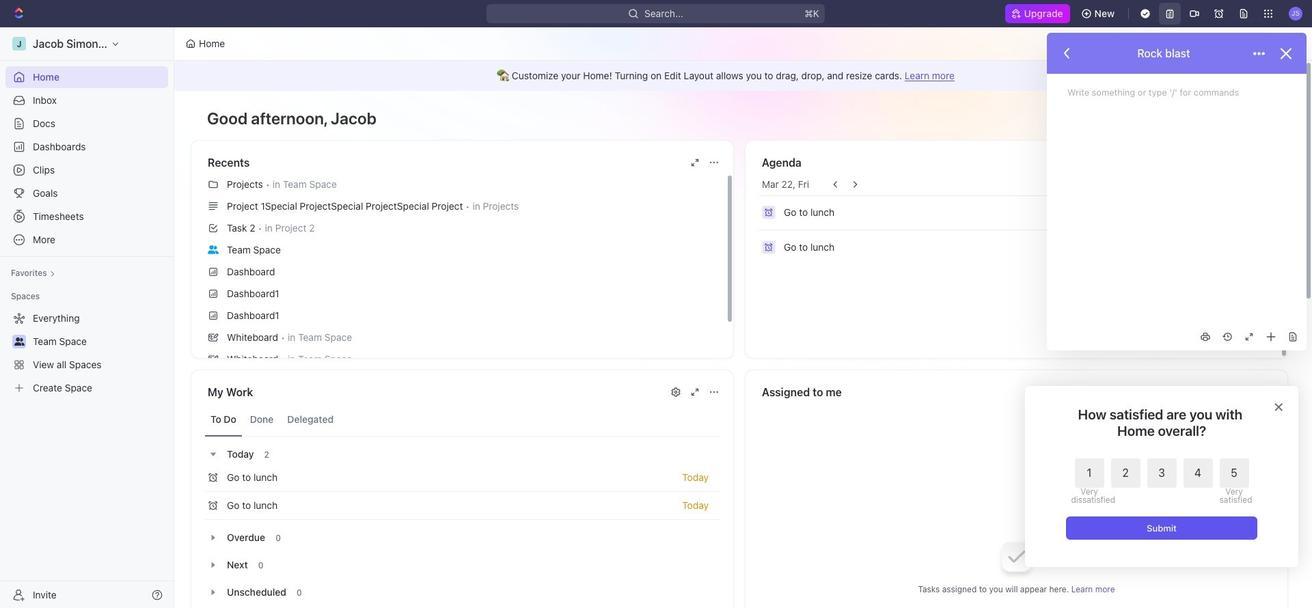 Task type: describe. For each thing, give the bounding box(es) containing it.
sidebar navigation
[[0, 27, 177, 608]]

jacob simon's workspace, , element
[[12, 37, 26, 51]]

user group image inside sidebar navigation
[[14, 338, 24, 346]]



Task type: vqa. For each thing, say whether or not it's contained in the screenshot.
second the wifi image
no



Task type: locate. For each thing, give the bounding box(es) containing it.
0 vertical spatial user group image
[[208, 245, 219, 254]]

1 vertical spatial user group image
[[14, 338, 24, 346]]

tree
[[5, 308, 168, 399]]

tab list
[[205, 403, 720, 437]]

alert
[[174, 61, 1305, 91]]

dialog
[[1025, 386, 1299, 567]]

tree inside sidebar navigation
[[5, 308, 168, 399]]

user group image
[[208, 245, 219, 254], [14, 338, 24, 346]]

1 horizontal spatial user group image
[[208, 245, 219, 254]]

option group
[[1072, 459, 1249, 505]]

0 horizontal spatial user group image
[[14, 338, 24, 346]]



